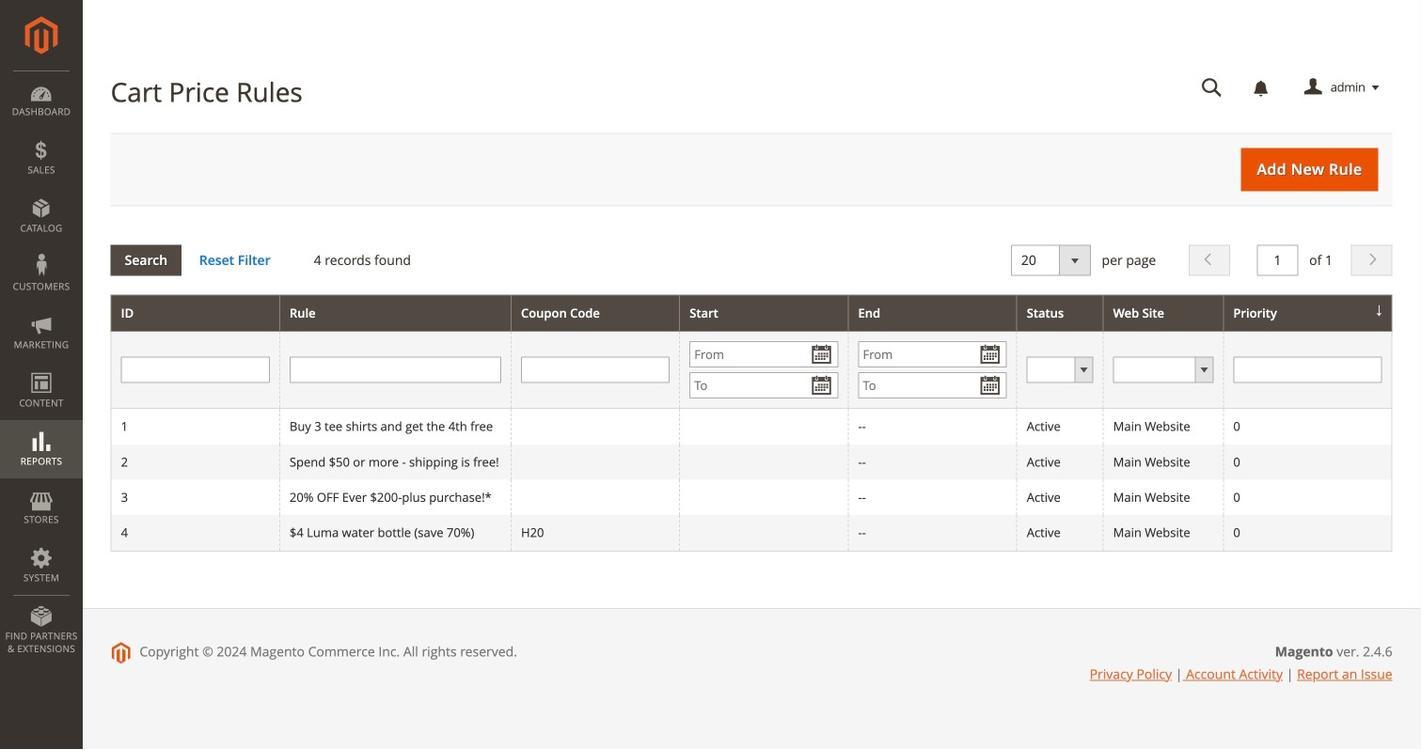 Task type: locate. For each thing, give the bounding box(es) containing it.
To text field
[[690, 373, 839, 399], [858, 373, 1007, 399]]

From text field
[[690, 342, 839, 368], [858, 342, 1007, 368]]

None text field
[[290, 357, 501, 383], [1234, 357, 1383, 383], [290, 357, 501, 383], [1234, 357, 1383, 383]]

0 horizontal spatial to text field
[[690, 373, 839, 399]]

1 horizontal spatial to text field
[[858, 373, 1007, 399]]

to text field for 1st from text box from the left
[[690, 373, 839, 399]]

2 to text field from the left
[[858, 373, 1007, 399]]

None text field
[[1189, 72, 1236, 104], [1257, 245, 1299, 276], [121, 357, 270, 383], [521, 357, 670, 383], [1189, 72, 1236, 104], [1257, 245, 1299, 276], [121, 357, 270, 383], [521, 357, 670, 383]]

1 to text field from the left
[[690, 373, 839, 399]]

0 horizontal spatial from text field
[[690, 342, 839, 368]]

1 horizontal spatial from text field
[[858, 342, 1007, 368]]

menu bar
[[0, 71, 83, 665]]



Task type: describe. For each thing, give the bounding box(es) containing it.
magento admin panel image
[[25, 16, 58, 55]]

to text field for first from text box from the right
[[858, 373, 1007, 399]]

2 from text field from the left
[[858, 342, 1007, 368]]

1 from text field from the left
[[690, 342, 839, 368]]



